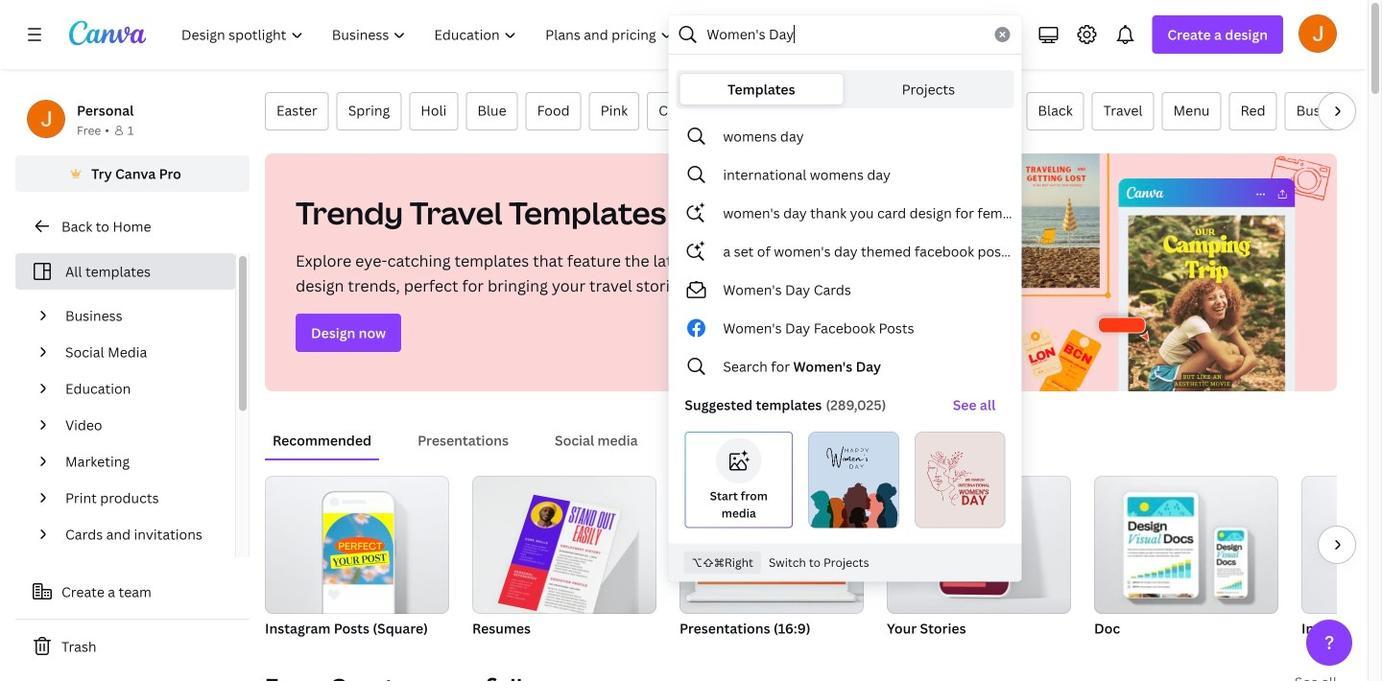 Task type: locate. For each thing, give the bounding box(es) containing it.
1 horizontal spatial customize this template image
[[915, 432, 1006, 529]]

trendy travel templates image
[[980, 154, 1337, 392]]

instagram post (square) image
[[265, 476, 449, 614], [323, 514, 393, 585]]

doc image
[[1095, 476, 1279, 614], [1095, 476, 1279, 614]]

0 horizontal spatial customize this template image
[[809, 432, 899, 529]]

None search field
[[669, 15, 1022, 582]]

instagram story image
[[1302, 476, 1383, 614]]

jeremy miller image
[[1299, 14, 1337, 53]]

customize this template image
[[809, 432, 899, 529], [915, 432, 1006, 529]]

presentation (16:9) image
[[680, 476, 864, 614], [698, 503, 846, 585]]

resume image
[[472, 476, 657, 614], [498, 495, 621, 623]]

top level navigation element
[[169, 15, 745, 54]]

your story image
[[940, 465, 1013, 596], [887, 476, 1071, 614]]

list box
[[670, 117, 1021, 536]]



Task type: describe. For each thing, give the bounding box(es) containing it.
Search search field
[[707, 16, 983, 53]]

1 customize this template image from the left
[[809, 432, 899, 529]]

2 customize this template image from the left
[[915, 432, 1006, 529]]



Task type: vqa. For each thing, say whether or not it's contained in the screenshot.
second Customize this template image from the left
yes



